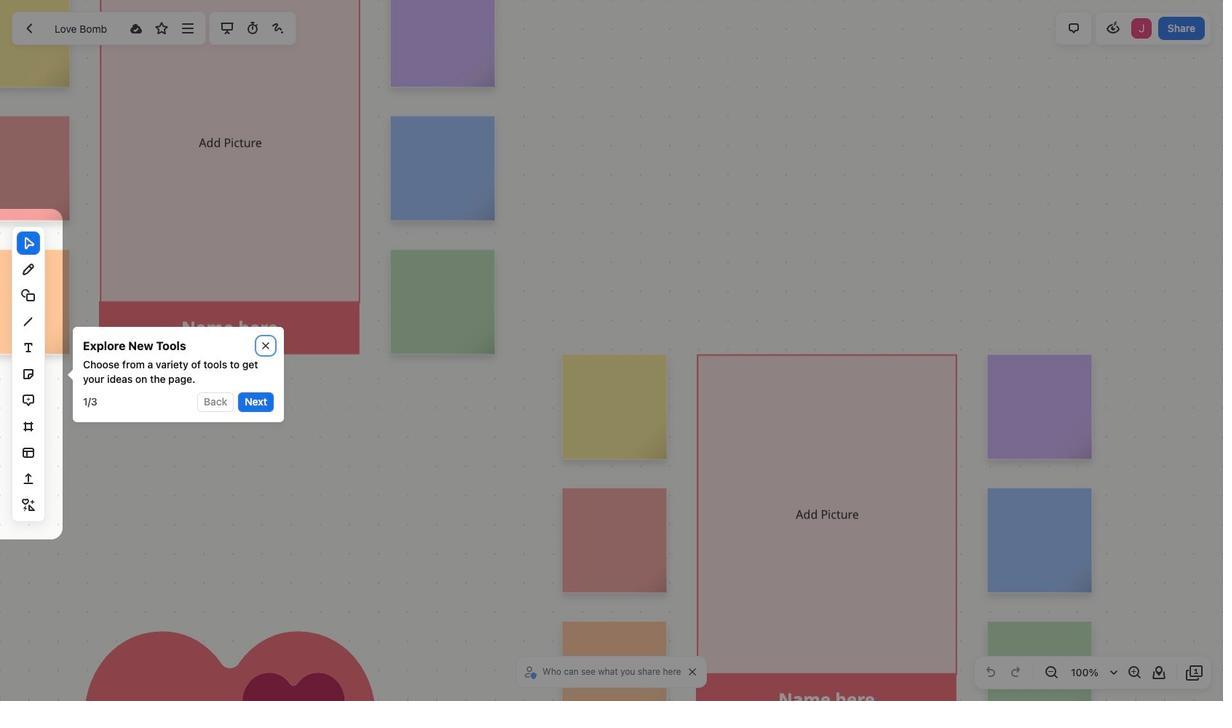 Task type: locate. For each thing, give the bounding box(es) containing it.
close image
[[689, 668, 697, 676]]

explore new tools element
[[83, 337, 186, 355]]

timer image
[[244, 20, 261, 37]]

list
[[1130, 17, 1153, 40]]

list item
[[1130, 17, 1153, 40]]

choose from a variety of tools to get your ideas on the page. element
[[83, 357, 274, 387]]

tooltip
[[63, 327, 284, 422]]

star this whiteboard image
[[153, 20, 171, 37]]

zoom out image
[[1043, 664, 1060, 681]]



Task type: vqa. For each thing, say whether or not it's contained in the screenshot.
the Dashboard icon in the left top of the page
yes



Task type: describe. For each thing, give the bounding box(es) containing it.
close image
[[262, 342, 269, 349]]

laser image
[[269, 20, 287, 37]]

Document name text field
[[44, 17, 122, 40]]

presentation image
[[218, 20, 236, 37]]

comment panel image
[[1065, 20, 1082, 37]]

zoom in image
[[1126, 664, 1143, 681]]

more options image
[[179, 20, 196, 37]]

dashboard image
[[21, 20, 39, 37]]

pages image
[[1186, 664, 1203, 681]]



